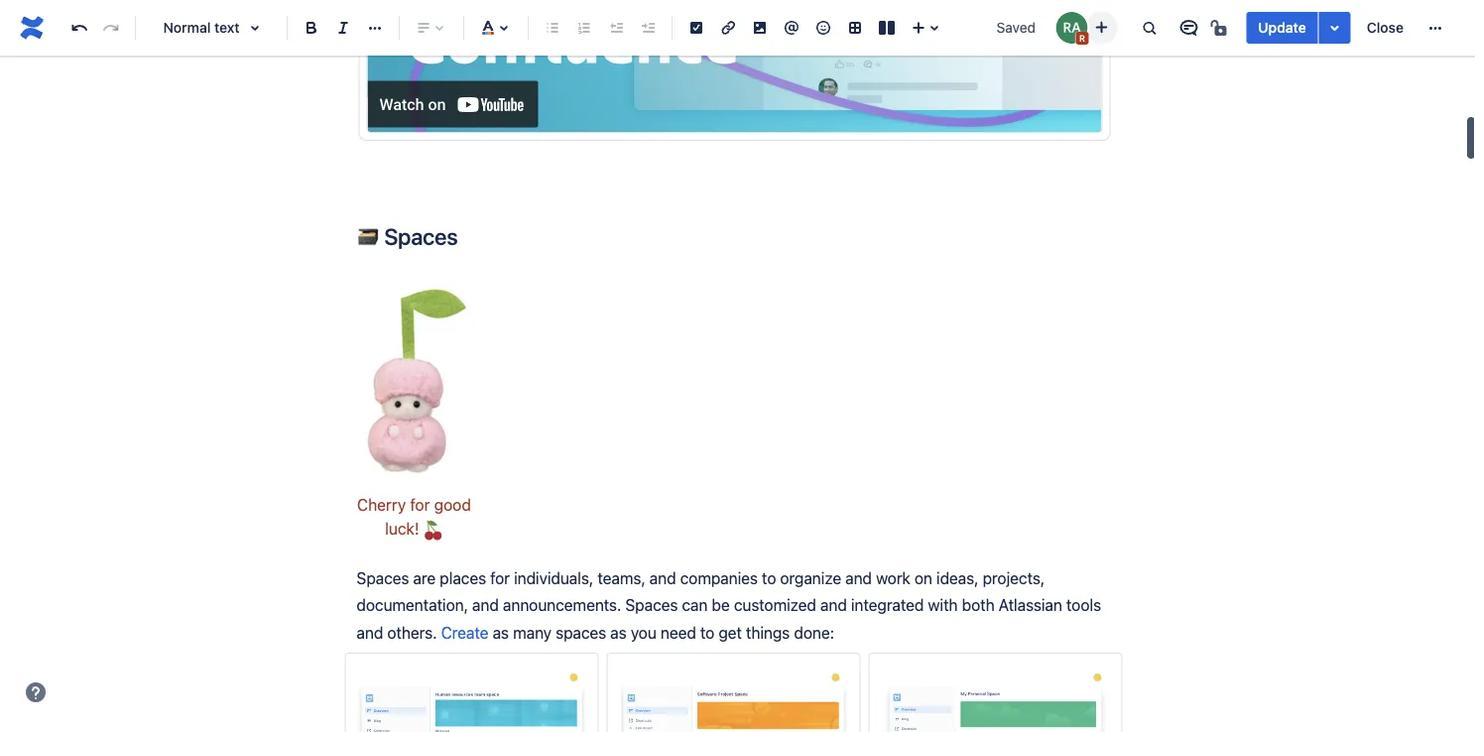 Task type: vqa. For each thing, say whether or not it's contained in the screenshot.
bottom Spaces
yes



Task type: describe. For each thing, give the bounding box(es) containing it.
undo ⌘z image
[[67, 16, 91, 40]]

italic ⌘i image
[[331, 16, 355, 40]]

saved
[[997, 19, 1036, 36]]

need
[[661, 623, 696, 642]]

text
[[214, 19, 240, 36]]

create
[[441, 623, 489, 642]]

close
[[1367, 19, 1404, 36]]

projects,
[[983, 569, 1045, 587]]

luck!
[[385, 519, 419, 538]]

both
[[962, 596, 995, 615]]

cherry for good luck!
[[357, 496, 475, 538]]

others.
[[387, 623, 437, 642]]

individuals,
[[514, 569, 594, 587]]

customized
[[734, 596, 817, 615]]

help image
[[24, 681, 48, 705]]

1 as from the left
[[493, 623, 509, 642]]

indent tab image
[[636, 16, 660, 40]]

more formatting image
[[363, 16, 387, 40]]

confluence image
[[16, 12, 48, 44]]

normal text button
[[144, 6, 279, 50]]

be
[[712, 596, 730, 615]]

companies
[[680, 569, 758, 587]]

for inside spaces are places for individuals, teams, and companies to organize and work on ideas, projects, documentation, and announcements. spaces can be customized and integrated with both atlassian tools and others.
[[490, 569, 510, 587]]

and right the teams, at bottom left
[[650, 569, 676, 587]]

no restrictions image
[[1209, 16, 1233, 40]]

normal
[[163, 19, 211, 36]]

and left the others. at the bottom left of page
[[357, 623, 383, 642]]

1 vertical spatial spaces
[[357, 569, 409, 587]]

work
[[876, 569, 911, 587]]

layouts image
[[875, 16, 899, 40]]

atlassian
[[999, 596, 1063, 615]]

close button
[[1355, 12, 1416, 44]]

🗃️
[[357, 223, 379, 250]]

you
[[631, 623, 657, 642]]

emoji image
[[812, 16, 836, 40]]

table image
[[844, 16, 867, 40]]

can
[[682, 596, 708, 615]]

spaces are places for individuals, teams, and companies to organize and work on ideas, projects, documentation, and announcements. spaces can be customized and integrated with both atlassian tools and others.
[[357, 569, 1106, 642]]

update
[[1259, 19, 1307, 36]]

ideas,
[[937, 569, 979, 587]]

spaces
[[556, 623, 607, 642]]

organize
[[781, 569, 842, 587]]

update button
[[1247, 12, 1319, 44]]

adjust update settings image
[[1324, 16, 1347, 40]]



Task type: locate. For each thing, give the bounding box(es) containing it.
find and replace image
[[1138, 16, 1161, 40]]

and up create at the left of page
[[472, 596, 499, 615]]

:cherries: image
[[423, 521, 443, 541], [423, 521, 443, 541]]

integrated
[[851, 596, 924, 615]]

and left work
[[846, 569, 872, 587]]

spaces right 🗃️
[[384, 223, 458, 250]]

comment icon image
[[1177, 16, 1201, 40]]

create link
[[441, 623, 489, 642]]

1 horizontal spatial for
[[490, 569, 510, 587]]

as
[[493, 623, 509, 642], [611, 623, 627, 642]]

bullet list ⌘⇧8 image
[[541, 16, 565, 40]]

numbered list ⌘⇧7 image
[[573, 16, 596, 40]]

spaces
[[384, 223, 458, 250], [357, 569, 409, 587], [626, 596, 678, 615]]

documentation,
[[357, 596, 468, 615]]

done:
[[794, 623, 835, 642]]

are
[[413, 569, 436, 587]]

1 horizontal spatial to
[[762, 569, 776, 587]]

0 vertical spatial for
[[410, 496, 430, 514]]

on
[[915, 569, 933, 587]]

for up luck!
[[410, 496, 430, 514]]

2 vertical spatial spaces
[[626, 596, 678, 615]]

spaces up you
[[626, 596, 678, 615]]

teams,
[[598, 569, 646, 587]]

outdent ⇧tab image
[[604, 16, 628, 40]]

1 horizontal spatial as
[[611, 623, 627, 642]]

2 as from the left
[[611, 623, 627, 642]]

0 vertical spatial to
[[762, 569, 776, 587]]

things
[[746, 623, 790, 642]]

for
[[410, 496, 430, 514], [490, 569, 510, 587]]

invite to edit image
[[1090, 15, 1114, 39]]

more image
[[1424, 16, 1448, 40]]

cherry
[[357, 496, 406, 514]]

1 vertical spatial for
[[490, 569, 510, 587]]

normal text
[[163, 19, 240, 36]]

mention image
[[780, 16, 804, 40]]

0 horizontal spatial to
[[701, 623, 715, 642]]

many
[[513, 623, 552, 642]]

with
[[928, 596, 958, 615]]

add image, video, or file image
[[748, 16, 772, 40]]

confluence image
[[16, 12, 48, 44]]

as left you
[[611, 623, 627, 642]]

action item image
[[685, 16, 709, 40]]

to up customized at the bottom of page
[[762, 569, 776, 587]]

create as many spaces as you need to get things done:
[[441, 623, 835, 642]]

spaces up documentation,
[[357, 569, 409, 587]]

1 vertical spatial to
[[701, 623, 715, 642]]

announcements.
[[503, 596, 622, 615]]

for inside the cherry for good luck!
[[410, 496, 430, 514]]

🗃️ spaces
[[357, 223, 458, 250]]

good
[[434, 496, 471, 514]]

tools
[[1067, 596, 1102, 615]]

ruby anderson image
[[1056, 12, 1088, 44]]

for right 'places'
[[490, 569, 510, 587]]

link image
[[717, 16, 740, 40]]

to inside spaces are places for individuals, teams, and companies to organize and work on ideas, projects, documentation, and announcements. spaces can be customized and integrated with both atlassian tools and others.
[[762, 569, 776, 587]]

bold ⌘b image
[[300, 16, 324, 40]]

places
[[440, 569, 486, 587]]

0 horizontal spatial as
[[493, 623, 509, 642]]

get
[[719, 623, 742, 642]]

0 vertical spatial spaces
[[384, 223, 458, 250]]

to
[[762, 569, 776, 587], [701, 623, 715, 642]]

and
[[650, 569, 676, 587], [846, 569, 872, 587], [472, 596, 499, 615], [821, 596, 847, 615], [357, 623, 383, 642]]

as left many
[[493, 623, 509, 642]]

0 horizontal spatial for
[[410, 496, 430, 514]]

redo ⌘⇧z image
[[99, 16, 123, 40]]

and up the done:
[[821, 596, 847, 615]]

to left get
[[701, 623, 715, 642]]



